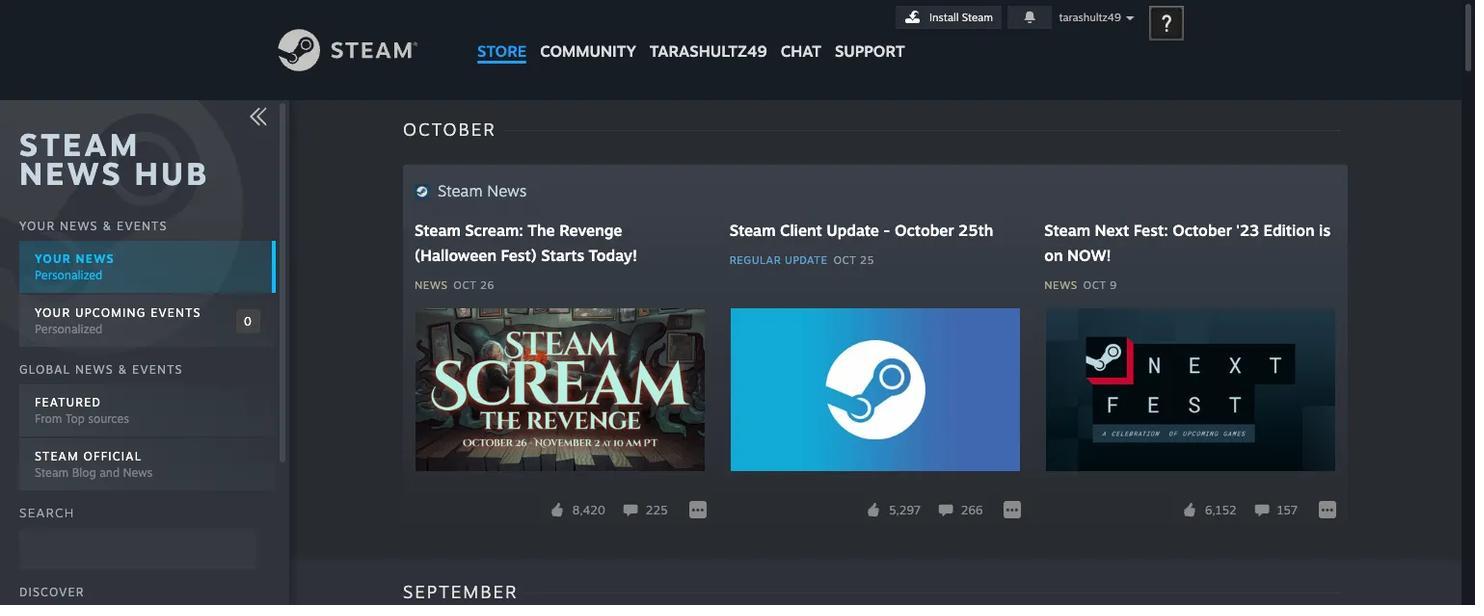 Task type: describe. For each thing, give the bounding box(es) containing it.
25
[[860, 254, 875, 267]]

your for your news & events
[[19, 219, 55, 234]]

steam for steam scream: the revenge (halloween fest) starts today!
[[415, 221, 461, 240]]

and
[[99, 466, 120, 480]]

steam for steam news
[[438, 181, 483, 201]]

events for your news & events
[[117, 219, 167, 234]]

install steam
[[930, 11, 993, 24]]

steam for steam client update - october 25th
[[730, 221, 776, 240]]

news up featured
[[75, 362, 114, 377]]

steam next fest: october '23 edition is on now!
[[1045, 221, 1331, 265]]

8,420
[[572, 503, 605, 517]]

'23
[[1236, 221, 1259, 240]]

news oct 9
[[1045, 279, 1117, 292]]

regular update oct 25
[[730, 254, 875, 267]]

your for your news personalized
[[35, 252, 71, 266]]

news up scream:
[[487, 181, 527, 201]]

steam right install
[[962, 11, 993, 24]]

top
[[65, 412, 85, 426]]

oct for today!
[[453, 279, 477, 292]]

your upcoming events personalized
[[35, 306, 201, 337]]

news up your news personalized on the top left of page
[[60, 219, 98, 234]]

featured
[[35, 395, 101, 410]]

install
[[930, 11, 959, 24]]

discover
[[19, 585, 84, 600]]

chat
[[781, 41, 821, 61]]

the
[[528, 221, 555, 240]]

1 vertical spatial update
[[785, 254, 828, 267]]

6,152
[[1205, 503, 1237, 517]]

26
[[480, 279, 494, 292]]

now!
[[1067, 246, 1111, 265]]

client
[[780, 221, 822, 240]]

fest:
[[1134, 221, 1168, 240]]

today!
[[589, 246, 637, 265]]

personalized inside your news personalized
[[35, 268, 102, 283]]

tarashultz49 link
[[643, 0, 774, 70]]

1 horizontal spatial oct
[[834, 254, 857, 267]]

1 vertical spatial tarashultz49
[[650, 41, 767, 61]]

september
[[403, 581, 518, 603]]

events inside your upcoming events personalized
[[151, 306, 201, 320]]

community
[[540, 41, 636, 61]]

global
[[19, 362, 71, 377]]

news inside your news personalized
[[76, 252, 115, 266]]

steam news hub
[[19, 125, 210, 193]]

your news personalized
[[35, 252, 115, 283]]

0 horizontal spatial october
[[403, 119, 496, 140]]

5,297
[[889, 503, 921, 517]]

news inside steam official steam blog and news
[[123, 466, 153, 480]]

your for your upcoming events personalized
[[35, 306, 71, 320]]

225
[[646, 503, 668, 517]]

hub
[[134, 154, 210, 193]]

news down on
[[1045, 279, 1078, 292]]

blog
[[72, 466, 96, 480]]

store link
[[471, 0, 533, 70]]



Task type: locate. For each thing, give the bounding box(es) containing it.
events for global news & events
[[132, 362, 183, 377]]

steam up your news & events
[[19, 125, 140, 164]]

events down your upcoming events personalized
[[132, 362, 183, 377]]

upcoming
[[75, 306, 146, 320]]

0 vertical spatial events
[[117, 219, 167, 234]]

fest)
[[501, 246, 537, 265]]

store
[[477, 41, 527, 61]]

sources
[[88, 412, 129, 426]]

1 vertical spatial personalized
[[35, 322, 102, 337]]

0 vertical spatial personalized
[[35, 268, 102, 283]]

None text field
[[19, 530, 256, 570]]

0 vertical spatial &
[[103, 219, 112, 234]]

2 personalized from the top
[[35, 322, 102, 337]]

1 vertical spatial your
[[35, 252, 71, 266]]

news down your news & events
[[76, 252, 115, 266]]

news down the (halloween
[[415, 279, 448, 292]]

scream:
[[465, 221, 523, 240]]

october
[[403, 119, 496, 140], [895, 221, 954, 240], [1173, 221, 1232, 240]]

featured from top sources
[[35, 395, 129, 426]]

steam news
[[438, 181, 527, 201]]

0
[[244, 314, 253, 329]]

0 horizontal spatial &
[[103, 219, 112, 234]]

steam up scream:
[[438, 181, 483, 201]]

news right and
[[123, 466, 153, 480]]

-
[[884, 221, 890, 240]]

steam up on
[[1045, 221, 1091, 240]]

steam for steam news hub
[[19, 125, 140, 164]]

update
[[827, 221, 879, 240], [785, 254, 828, 267]]

community link
[[533, 0, 643, 70]]

tarashultz49
[[1059, 11, 1121, 24], [650, 41, 767, 61]]

steam up the (halloween
[[415, 221, 461, 240]]

266 link
[[934, 498, 983, 523]]

your news & events
[[19, 219, 167, 234]]

1 horizontal spatial &
[[118, 362, 128, 377]]

october up steam news
[[403, 119, 496, 140]]

& up your news personalized on the top left of page
[[103, 219, 112, 234]]

october inside steam next fest: october '23 edition is on now!
[[1173, 221, 1232, 240]]

news
[[19, 154, 123, 193], [487, 181, 527, 201], [60, 219, 98, 234], [76, 252, 115, 266], [415, 279, 448, 292], [1045, 279, 1078, 292], [75, 362, 114, 377], [123, 466, 153, 480]]

your
[[19, 219, 55, 234], [35, 252, 71, 266], [35, 306, 71, 320]]

1 horizontal spatial october
[[895, 221, 954, 240]]

edition
[[1264, 221, 1315, 240]]

update up 25
[[827, 221, 879, 240]]

your down your news personalized on the top left of page
[[35, 306, 71, 320]]

on
[[1045, 246, 1063, 265]]

news oct 26
[[415, 279, 494, 292]]

steam left blog
[[35, 466, 69, 480]]

your down your news & events
[[35, 252, 71, 266]]

from
[[35, 412, 62, 426]]

october left '23
[[1173, 221, 1232, 240]]

personalized down your news & events
[[35, 268, 102, 283]]

157
[[1277, 503, 1298, 517]]

regular
[[730, 254, 781, 267]]

personalized inside your upcoming events personalized
[[35, 322, 102, 337]]

steam for steam next fest: october '23 edition is on now!
[[1045, 221, 1091, 240]]

1 horizontal spatial tarashultz49
[[1059, 11, 1121, 24]]

0 vertical spatial your
[[19, 219, 55, 234]]

266
[[961, 503, 983, 517]]

update down client
[[785, 254, 828, 267]]

revenge
[[559, 221, 622, 240]]

oct left 9
[[1083, 279, 1106, 292]]

2 vertical spatial your
[[35, 306, 71, 320]]

& for your
[[103, 219, 112, 234]]

events right upcoming
[[151, 306, 201, 320]]

oct left 25
[[834, 254, 857, 267]]

1 personalized from the top
[[35, 268, 102, 283]]

install steam link
[[896, 6, 1002, 29]]

steam
[[962, 11, 993, 24], [19, 125, 140, 164], [438, 181, 483, 201], [415, 221, 461, 240], [730, 221, 776, 240], [1045, 221, 1091, 240], [35, 449, 79, 464], [35, 466, 69, 480]]

next
[[1095, 221, 1129, 240]]

225 link
[[619, 498, 668, 523]]

personalized
[[35, 268, 102, 283], [35, 322, 102, 337]]

2 horizontal spatial oct
[[1083, 279, 1106, 292]]

25th
[[959, 221, 994, 240]]

steam inside steam next fest: october '23 edition is on now!
[[1045, 221, 1091, 240]]

oct
[[834, 254, 857, 267], [453, 279, 477, 292], [1083, 279, 1106, 292]]

steam official steam blog and news
[[35, 449, 153, 480]]

& down your upcoming events personalized
[[118, 362, 128, 377]]

news inside steam news hub
[[19, 154, 123, 193]]

0 vertical spatial tarashultz49
[[1059, 11, 1121, 24]]

official
[[83, 449, 142, 464]]

search
[[19, 506, 75, 521]]

starts
[[541, 246, 584, 265]]

steam client update - october 25th
[[730, 221, 994, 240]]

steam inside steam news hub
[[19, 125, 140, 164]]

oct for on
[[1083, 279, 1106, 292]]

support link
[[828, 0, 912, 66]]

steam up "regular"
[[730, 221, 776, 240]]

personalized down upcoming
[[35, 322, 102, 337]]

your inside your upcoming events personalized
[[35, 306, 71, 320]]

oct left "26"
[[453, 279, 477, 292]]

steam inside steam scream: the revenge (halloween fest) starts today!
[[415, 221, 461, 240]]

steam for steam official steam blog and news
[[35, 449, 79, 464]]

steam up blog
[[35, 449, 79, 464]]

1 vertical spatial &
[[118, 362, 128, 377]]

0 vertical spatial update
[[827, 221, 879, 240]]

9
[[1110, 279, 1117, 292]]

october right the -
[[895, 221, 954, 240]]

your up your news personalized on the top left of page
[[19, 219, 55, 234]]

events down hub
[[117, 219, 167, 234]]

steam scream: the revenge (halloween fest) starts today!
[[415, 221, 637, 265]]

&
[[103, 219, 112, 234], [118, 362, 128, 377]]

0 horizontal spatial tarashultz49
[[650, 41, 767, 61]]

chat link
[[774, 0, 828, 66]]

is
[[1319, 221, 1331, 240]]

0 horizontal spatial oct
[[453, 279, 477, 292]]

& for global
[[118, 362, 128, 377]]

2 vertical spatial events
[[132, 362, 183, 377]]

your inside your news personalized
[[35, 252, 71, 266]]

157 link
[[1250, 498, 1298, 523]]

support
[[835, 41, 905, 61]]

news up your news & events
[[19, 154, 123, 193]]

2 horizontal spatial october
[[1173, 221, 1232, 240]]

global news & events
[[19, 362, 183, 377]]

events
[[117, 219, 167, 234], [151, 306, 201, 320], [132, 362, 183, 377]]

1 vertical spatial events
[[151, 306, 201, 320]]

(halloween
[[415, 246, 497, 265]]



Task type: vqa. For each thing, say whether or not it's contained in the screenshot.
the top Multiplayer
no



